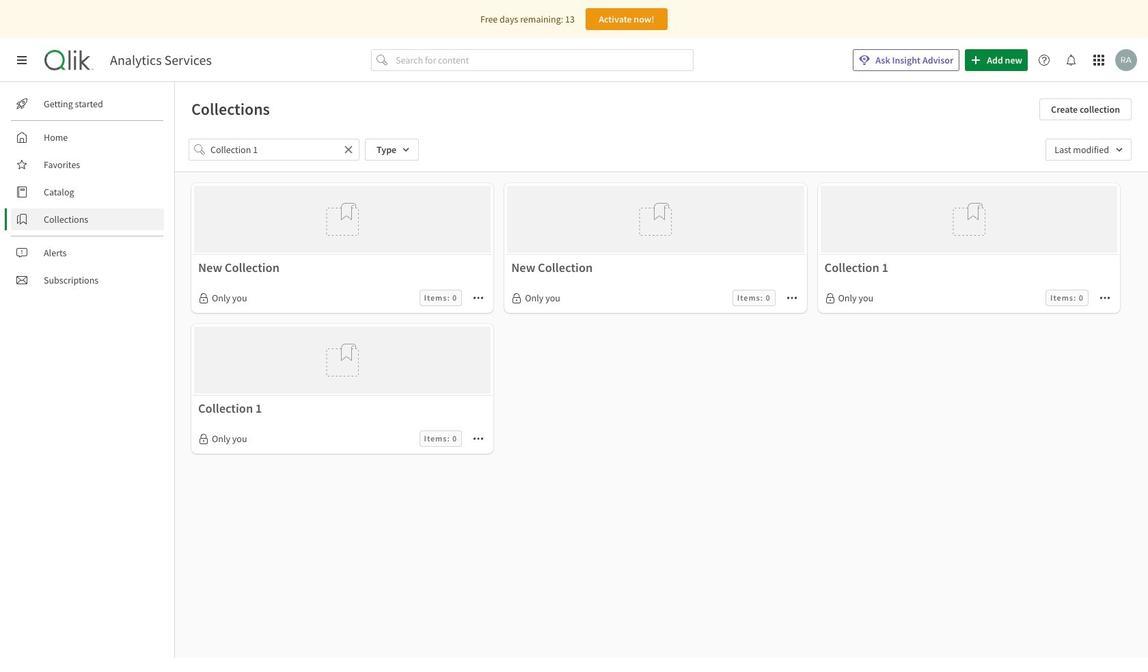 Task type: locate. For each thing, give the bounding box(es) containing it.
Search for content text field
[[393, 49, 694, 71]]

1 horizontal spatial more actions image
[[1100, 293, 1111, 304]]

0 horizontal spatial more actions image
[[473, 434, 484, 445]]

1 vertical spatial more actions image
[[473, 434, 484, 445]]

more actions image
[[473, 293, 484, 304]]

close sidebar menu image
[[16, 55, 27, 66]]

navigation pane element
[[0, 88, 174, 297]]

0 vertical spatial more actions image
[[1100, 293, 1111, 304]]

more actions image
[[1100, 293, 1111, 304], [473, 434, 484, 445]]

None field
[[1046, 139, 1132, 161]]



Task type: describe. For each thing, give the bounding box(es) containing it.
filters region
[[175, 128, 1149, 172]]

none field inside 'filters' region
[[1046, 139, 1132, 161]]

clear search image
[[343, 144, 354, 155]]

analytics services element
[[110, 52, 212, 68]]

Search for collections text field
[[211, 139, 338, 161]]

ruby anderson image
[[1116, 49, 1138, 71]]



Task type: vqa. For each thing, say whether or not it's contained in the screenshot.
the right More actions image
yes



